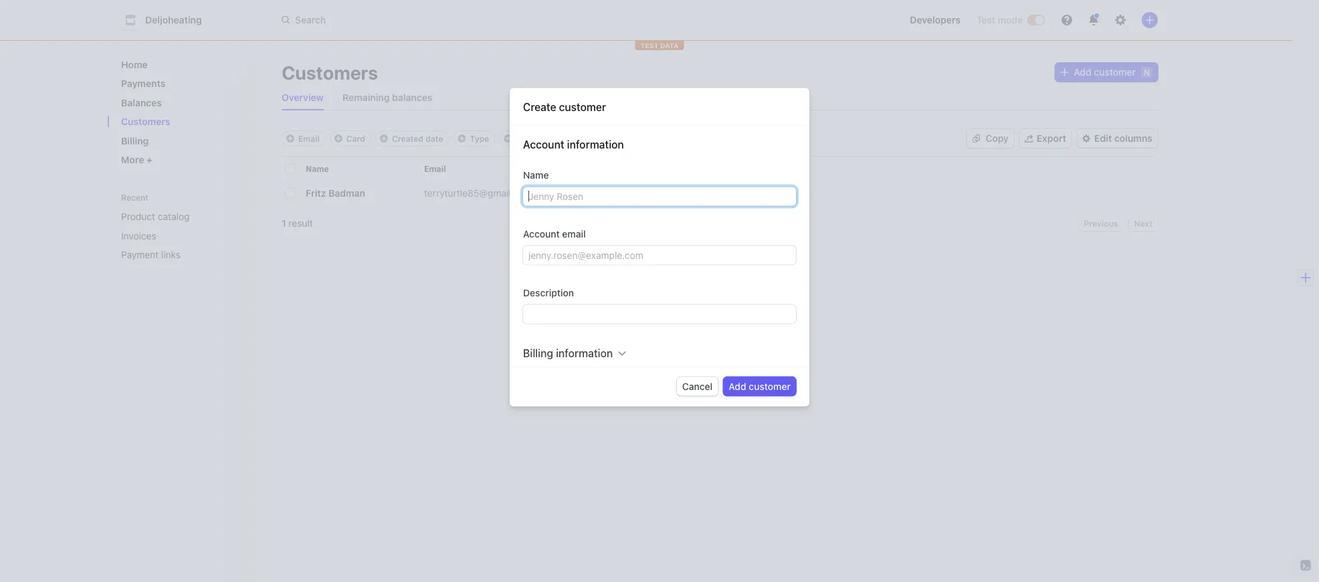 Task type: vqa. For each thing, say whether or not it's contained in the screenshot.
ALERT DIALOG
no



Task type: describe. For each thing, give the bounding box(es) containing it.
svg image inside copy popup button
[[973, 135, 981, 143]]

overview link
[[276, 88, 329, 107]]

add customer button
[[724, 377, 796, 396]]

export button
[[1020, 129, 1072, 148]]

•••• ac92 link
[[540, 178, 664, 205]]

4:31
[[700, 187, 720, 198]]

Description text field
[[523, 305, 796, 323]]

product catalog link
[[116, 206, 226, 228]]

add email image
[[286, 135, 294, 143]]

terryturtle85@gmail.com link
[[424, 182, 548, 204]]

home
[[121, 59, 148, 70]]

••••
[[570, 187, 587, 198]]

add type image
[[458, 135, 466, 143]]

more button
[[116, 149, 244, 171]]

customer inside add customer 'button'
[[749, 381, 791, 392]]

result
[[289, 218, 313, 229]]

balances
[[392, 92, 433, 103]]

1 horizontal spatial svg image
[[1061, 68, 1069, 76]]

billing for billing
[[121, 135, 149, 146]]

cancel button
[[677, 377, 718, 396]]

next
[[1135, 219, 1153, 228]]

sep 28, 4:31 pm
[[664, 187, 737, 198]]

Select Item checkbox
[[286, 188, 295, 197]]

0 vertical spatial add customer
[[1074, 67, 1136, 78]]

Account email email field
[[523, 246, 796, 265]]

0 vertical spatial email
[[298, 134, 320, 143]]

create
[[523, 100, 557, 113]]

remaining balances
[[343, 92, 433, 103]]

badman
[[329, 187, 365, 198]]

overview
[[282, 92, 324, 103]]

Name text field
[[523, 187, 796, 206]]

sep 28, 4:31 pm link
[[664, 182, 753, 204]]

account information
[[523, 138, 624, 150]]

remaining balances link
[[337, 88, 438, 107]]

account email
[[523, 228, 586, 239]]

more for more filters
[[516, 134, 536, 143]]

2 horizontal spatial customer
[[1094, 67, 1136, 78]]

balances link
[[116, 92, 244, 113]]

card
[[347, 134, 365, 143]]

1
[[282, 218, 286, 229]]

0 horizontal spatial name
[[306, 164, 329, 173]]

payments
[[121, 78, 166, 89]]

toolbar containing email
[[282, 130, 567, 147]]

more filters
[[516, 134, 561, 143]]

copy
[[986, 133, 1009, 144]]

type
[[470, 134, 489, 143]]

export
[[1037, 133, 1067, 144]]

invoices link
[[116, 225, 226, 247]]

payment
[[580, 164, 615, 173]]

notifications image
[[1089, 15, 1099, 25]]

information for billing information
[[556, 347, 613, 359]]

add customer inside 'button'
[[729, 381, 791, 392]]

test
[[641, 41, 659, 49]]

test data
[[641, 41, 679, 49]]

method
[[617, 164, 648, 173]]

home link
[[116, 54, 244, 75]]

0 horizontal spatial customer
[[559, 100, 606, 113]]

billing information
[[523, 347, 613, 359]]

created
[[392, 134, 424, 143]]

copy button
[[967, 129, 1014, 148]]

developers
[[910, 14, 961, 25]]

information for account information
[[567, 138, 624, 150]]

balances
[[121, 97, 162, 108]]

•••• ac92
[[570, 187, 611, 198]]

links
[[161, 249, 181, 260]]

sep
[[664, 187, 681, 198]]

remaining
[[343, 92, 390, 103]]

core navigation links element
[[116, 54, 244, 171]]

Select All checkbox
[[286, 164, 295, 173]]

search
[[295, 14, 326, 25]]

recent
[[121, 193, 149, 202]]

cancel
[[682, 381, 713, 392]]

deljoheating button
[[121, 11, 215, 29]]



Task type: locate. For each thing, give the bounding box(es) containing it.
invoices
[[121, 230, 156, 241]]

create customer
[[523, 100, 606, 113]]

add customer right cancel
[[729, 381, 791, 392]]

1 horizontal spatial more
[[516, 134, 536, 143]]

add
[[1074, 67, 1092, 78], [729, 381, 747, 392]]

customer
[[1094, 67, 1136, 78], [559, 100, 606, 113], [749, 381, 791, 392]]

add down notifications icon
[[1074, 67, 1092, 78]]

payment links
[[121, 249, 181, 260]]

2 account from the top
[[523, 228, 560, 239]]

1 horizontal spatial billing
[[523, 347, 553, 359]]

1 horizontal spatial customers
[[282, 61, 378, 83]]

pm
[[723, 187, 737, 198]]

0 vertical spatial more
[[516, 134, 536, 143]]

account left email at top left
[[523, 228, 560, 239]]

1 vertical spatial more
[[121, 154, 146, 165]]

1 result
[[282, 218, 313, 229]]

more
[[516, 134, 536, 143], [121, 154, 146, 165]]

1 account from the top
[[523, 138, 565, 150]]

edit
[[1095, 133, 1112, 144]]

filters
[[538, 134, 561, 143]]

deljoheating
[[145, 14, 202, 25]]

1 vertical spatial svg image
[[973, 135, 981, 143]]

fritz badman
[[306, 187, 365, 198]]

payment
[[121, 249, 159, 260]]

more right add more filters image
[[516, 134, 536, 143]]

name down more filters
[[523, 169, 549, 180]]

add inside 'button'
[[729, 381, 747, 392]]

2 vertical spatial customer
[[749, 381, 791, 392]]

account
[[523, 138, 565, 150], [523, 228, 560, 239]]

1 vertical spatial customer
[[559, 100, 606, 113]]

payments link
[[116, 73, 244, 94]]

data
[[660, 41, 679, 49]]

0 horizontal spatial customers
[[121, 116, 170, 127]]

customers down balances in the top left of the page
[[121, 116, 170, 127]]

customers up 'overview'
[[282, 61, 378, 83]]

0 horizontal spatial email
[[298, 134, 320, 143]]

payment links link
[[116, 244, 226, 266]]

developers link
[[905, 9, 966, 31]]

account for account email
[[523, 228, 560, 239]]

edit columns
[[1095, 133, 1153, 144]]

more inside toolbar
[[516, 134, 536, 143]]

0 vertical spatial account
[[523, 138, 565, 150]]

email down date
[[424, 164, 446, 173]]

0 vertical spatial billing
[[121, 135, 149, 146]]

email right the add email icon
[[298, 134, 320, 143]]

account for account information
[[523, 138, 565, 150]]

terryturtle85@gmail.com
[[424, 187, 532, 198]]

0 vertical spatial customer
[[1094, 67, 1136, 78]]

1 horizontal spatial add customer
[[1074, 67, 1136, 78]]

1 vertical spatial billing
[[523, 347, 553, 359]]

n
[[1144, 68, 1150, 77]]

billing inside core navigation links element
[[121, 135, 149, 146]]

product
[[121, 211, 155, 222]]

add customer left 'n'
[[1074, 67, 1136, 78]]

tab list containing overview
[[276, 86, 1158, 110]]

28,
[[683, 187, 698, 198]]

1 horizontal spatial name
[[523, 169, 549, 180]]

1 vertical spatial account
[[523, 228, 560, 239]]

0 horizontal spatial more
[[121, 154, 146, 165]]

billing link
[[116, 130, 244, 152]]

0 horizontal spatial svg image
[[973, 135, 981, 143]]

customers link
[[116, 111, 244, 133]]

0 vertical spatial svg image
[[1061, 68, 1069, 76]]

0 horizontal spatial add customer
[[729, 381, 791, 392]]

billing for billing information
[[523, 347, 553, 359]]

email
[[562, 228, 586, 239]]

billing down balances in the top left of the page
[[121, 135, 149, 146]]

previous
[[1085, 219, 1119, 228]]

billing down description at the left
[[523, 347, 553, 359]]

email
[[298, 134, 320, 143], [424, 164, 446, 173]]

description
[[523, 287, 574, 298]]

1 vertical spatial information
[[556, 347, 613, 359]]

next button
[[1129, 215, 1158, 232]]

billing
[[121, 135, 149, 146], [523, 347, 553, 359]]

mode
[[998, 14, 1023, 25]]

add more filters image
[[504, 135, 512, 143]]

0 vertical spatial information
[[567, 138, 624, 150]]

name up the fritz
[[306, 164, 329, 173]]

product catalog
[[121, 211, 190, 222]]

fritz
[[306, 187, 326, 198]]

add created date image
[[380, 135, 388, 143]]

customers
[[282, 61, 378, 83], [121, 116, 170, 127]]

0 horizontal spatial billing
[[121, 135, 149, 146]]

previous button
[[1079, 215, 1124, 232]]

1 horizontal spatial email
[[424, 164, 446, 173]]

Search search field
[[274, 8, 651, 32]]

default
[[548, 164, 578, 173]]

1 vertical spatial add
[[729, 381, 747, 392]]

tab list
[[276, 86, 1158, 110]]

1 vertical spatial email
[[424, 164, 446, 173]]

ac92
[[590, 187, 611, 198]]

1 vertical spatial customers
[[121, 116, 170, 127]]

add right cancel
[[729, 381, 747, 392]]

0 horizontal spatial add
[[729, 381, 747, 392]]

created date
[[392, 134, 443, 143]]

0 vertical spatial customers
[[282, 61, 378, 83]]

date
[[426, 134, 443, 143]]

account up default
[[523, 138, 565, 150]]

more up "recent"
[[121, 154, 146, 165]]

name
[[306, 164, 329, 173], [523, 169, 549, 180]]

information
[[567, 138, 624, 150], [556, 347, 613, 359]]

customers inside customers link
[[121, 116, 170, 127]]

more for more
[[121, 154, 146, 165]]

fritz badman link
[[306, 182, 381, 204]]

1 vertical spatial add customer
[[729, 381, 791, 392]]

more inside button
[[121, 154, 146, 165]]

recent navigation links element
[[108, 192, 255, 266]]

svg image
[[1061, 68, 1069, 76], [973, 135, 981, 143]]

1 horizontal spatial customer
[[749, 381, 791, 392]]

1 horizontal spatial add
[[1074, 67, 1092, 78]]

toolbar
[[282, 130, 567, 147]]

columns
[[1115, 133, 1153, 144]]

edit columns button
[[1078, 129, 1158, 148]]

add customer
[[1074, 67, 1136, 78], [729, 381, 791, 392]]

catalog
[[158, 211, 190, 222]]

test mode
[[977, 14, 1023, 25]]

recent element
[[108, 206, 255, 266]]

test
[[977, 14, 996, 25]]

default payment method
[[548, 164, 648, 173]]

add card image
[[334, 135, 342, 143]]

0 vertical spatial add
[[1074, 67, 1092, 78]]



